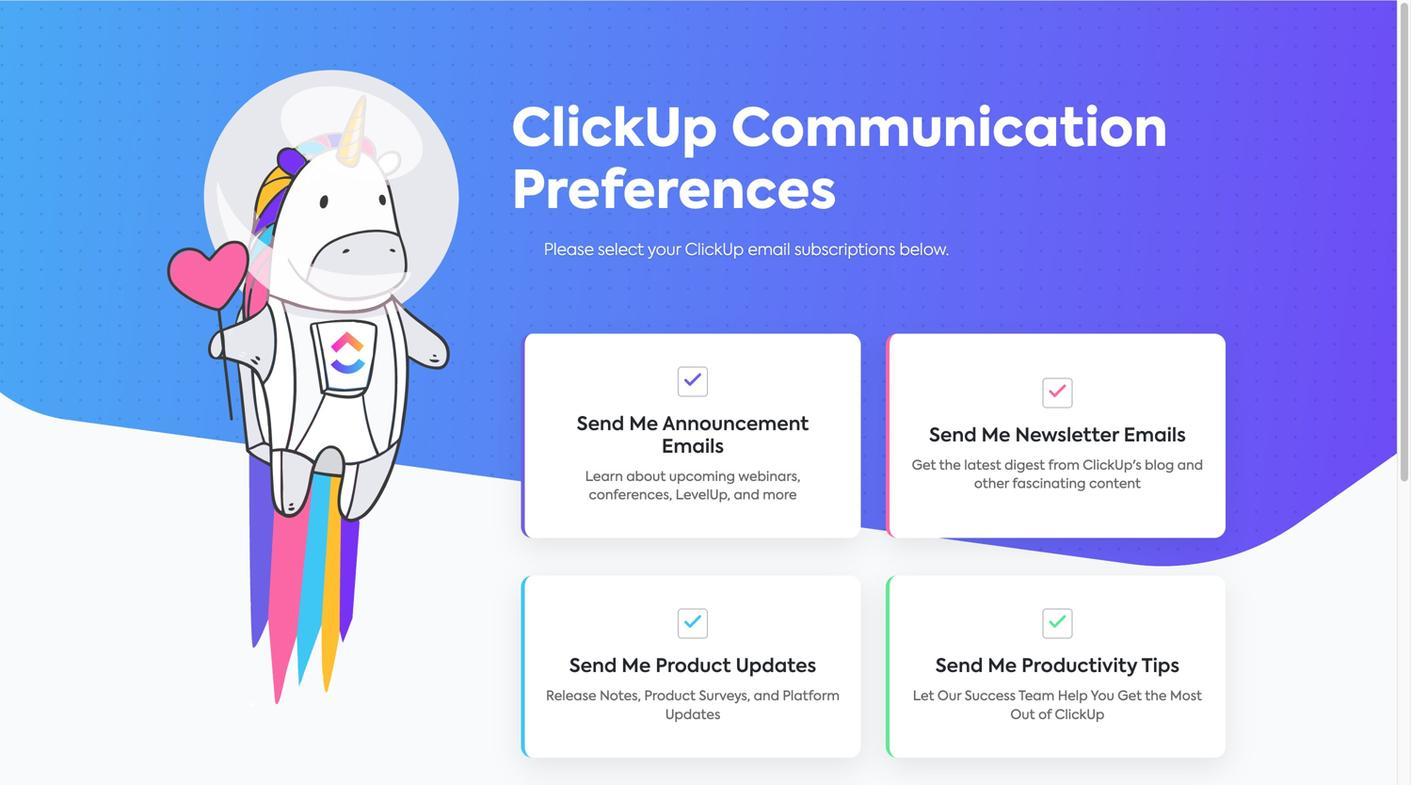 Task type: vqa. For each thing, say whether or not it's contained in the screenshot.
Most
yes



Task type: locate. For each thing, give the bounding box(es) containing it.
emails for newsletter
[[1124, 427, 1186, 446]]

1 vertical spatial get
[[1118, 690, 1142, 704]]

product down send me product updates
[[644, 690, 696, 704]]

your
[[648, 243, 681, 259]]

clickup right your
[[685, 243, 744, 259]]

0 horizontal spatial get
[[912, 460, 937, 473]]

1 vertical spatial clickup
[[685, 243, 744, 259]]

and inside get the latest digest from clickup's blog and other fascinating content
[[1178, 460, 1204, 473]]

send for send me announcement emails
[[577, 416, 625, 435]]

the inside get the latest digest from clickup's blog and other fascinating content
[[940, 460, 961, 473]]

send for send me newsletter emails
[[929, 427, 977, 446]]

send me announcement emails
[[577, 416, 809, 457]]

1 vertical spatial and
[[734, 489, 760, 503]]

0 vertical spatial and
[[1178, 460, 1204, 473]]

clickup's
[[1083, 460, 1142, 473]]

updates
[[736, 658, 817, 677], [666, 709, 721, 722]]

and inside learn about upcoming webinars, conferences, levelup, and more
[[734, 489, 760, 503]]

me
[[629, 416, 658, 435], [982, 427, 1011, 446], [622, 658, 651, 677], [988, 658, 1017, 677]]

content
[[1090, 478, 1141, 491]]

you
[[1091, 690, 1115, 704]]

updates down surveys, at the bottom of page
[[666, 709, 721, 722]]

product inside release notes, product surveys, and platform updates
[[644, 690, 696, 704]]

and down webinars,
[[734, 489, 760, 503]]

send
[[577, 416, 625, 435], [929, 427, 977, 446], [570, 658, 617, 677], [936, 658, 983, 677]]

and right surveys, at the bottom of page
[[754, 690, 780, 704]]

help
[[1058, 690, 1088, 704]]

clickup unicorn image
[[162, 47, 482, 708]]

the inside let our success team help you get the most out of clickup
[[1145, 690, 1167, 704]]

2 vertical spatial clickup
[[1055, 709, 1105, 722]]

digest
[[1005, 460, 1045, 473]]

surveys,
[[699, 690, 751, 704]]

emails
[[1124, 427, 1186, 446], [662, 438, 724, 457]]

get left latest
[[912, 460, 937, 473]]

emails inside send me announcement emails
[[662, 438, 724, 457]]

me up latest
[[982, 427, 1011, 446]]

release
[[546, 690, 597, 704]]

emails up upcoming
[[662, 438, 724, 457]]

send up release
[[570, 658, 617, 677]]

conferences,
[[589, 489, 673, 503]]

send up latest
[[929, 427, 977, 446]]

clickup up preferences on the top of page
[[512, 106, 718, 158]]

me up notes,
[[622, 658, 651, 677]]

0 vertical spatial the
[[940, 460, 961, 473]]

send up learn
[[577, 416, 625, 435]]

1 vertical spatial product
[[644, 690, 696, 704]]

clickup
[[512, 106, 718, 158], [685, 243, 744, 259], [1055, 709, 1105, 722]]

team
[[1019, 690, 1055, 704]]

1 vertical spatial the
[[1145, 690, 1167, 704]]

0 vertical spatial clickup
[[512, 106, 718, 158]]

product up release notes, product surveys, and platform updates
[[656, 658, 731, 677]]

me up about
[[629, 416, 658, 435]]

1 horizontal spatial updates
[[736, 658, 817, 677]]

the
[[940, 460, 961, 473], [1145, 690, 1167, 704]]

product
[[656, 658, 731, 677], [644, 690, 696, 704]]

0 horizontal spatial emails
[[662, 438, 724, 457]]

me up success
[[988, 658, 1017, 677]]

send up our
[[936, 658, 983, 677]]

me for announcement
[[629, 416, 658, 435]]

get inside let our success team help you get the most out of clickup
[[1118, 690, 1142, 704]]

please select your clickup email subscriptions below.
[[544, 243, 950, 259]]

preferences
[[512, 168, 837, 220]]

0 vertical spatial get
[[912, 460, 937, 473]]

get right you
[[1118, 690, 1142, 704]]

1 horizontal spatial emails
[[1124, 427, 1186, 446]]

the down the tips
[[1145, 690, 1167, 704]]

0 vertical spatial product
[[656, 658, 731, 677]]

send me product updates
[[570, 658, 817, 677]]

tips
[[1142, 658, 1180, 677]]

clickup down the help
[[1055, 709, 1105, 722]]

the left latest
[[940, 460, 961, 473]]

let our success team help you get the most out of clickup
[[913, 690, 1203, 722]]

select
[[598, 243, 644, 259]]

get inside get the latest digest from clickup's blog and other fascinating content
[[912, 460, 937, 473]]

me for product
[[622, 658, 651, 677]]

fascinating
[[1013, 478, 1086, 491]]

send inside send me announcement emails
[[577, 416, 625, 435]]

0 horizontal spatial updates
[[666, 709, 721, 722]]

me inside send me announcement emails
[[629, 416, 658, 435]]

0 horizontal spatial the
[[940, 460, 961, 473]]

learn about upcoming webinars, conferences, levelup, and more
[[585, 471, 801, 503]]

emails up blog
[[1124, 427, 1186, 446]]

1 horizontal spatial get
[[1118, 690, 1142, 704]]

and inside release notes, product surveys, and platform updates
[[754, 690, 780, 704]]

and
[[1178, 460, 1204, 473], [734, 489, 760, 503], [754, 690, 780, 704]]

updates up "platform"
[[736, 658, 817, 677]]

1 vertical spatial updates
[[666, 709, 721, 722]]

2 vertical spatial and
[[754, 690, 780, 704]]

more
[[763, 489, 797, 503]]

1 horizontal spatial the
[[1145, 690, 1167, 704]]

other
[[975, 478, 1010, 491]]

webinars,
[[739, 471, 801, 484]]

get
[[912, 460, 937, 473], [1118, 690, 1142, 704]]

out
[[1011, 709, 1036, 722]]

subscriptions
[[795, 243, 896, 259]]

blog
[[1145, 460, 1175, 473]]

and right blog
[[1178, 460, 1204, 473]]



Task type: describe. For each thing, give the bounding box(es) containing it.
clickup communication preferences
[[512, 106, 1169, 220]]

clickup inside let our success team help you get the most out of clickup
[[1055, 709, 1105, 722]]

newsletter
[[1016, 427, 1119, 446]]

product for me
[[656, 658, 731, 677]]

success
[[965, 690, 1016, 704]]

communication
[[731, 106, 1169, 158]]

from
[[1049, 460, 1080, 473]]

updates inside release notes, product surveys, and platform updates
[[666, 709, 721, 722]]

productivity
[[1022, 658, 1138, 677]]

most
[[1171, 690, 1203, 704]]

send me productivity tips
[[936, 658, 1180, 677]]

0 vertical spatial updates
[[736, 658, 817, 677]]

our
[[938, 690, 962, 704]]

let
[[913, 690, 935, 704]]

learn
[[585, 471, 623, 484]]

release notes, product surveys, and platform updates
[[546, 690, 840, 722]]

below.
[[900, 243, 950, 259]]

please
[[544, 243, 594, 259]]

announcement
[[663, 416, 809, 435]]

clickup inside clickup communication preferences
[[512, 106, 718, 158]]

notes,
[[600, 690, 641, 704]]

latest
[[965, 460, 1002, 473]]

of
[[1039, 709, 1052, 722]]

me for productivity
[[988, 658, 1017, 677]]

levelup,
[[676, 489, 731, 503]]

product for notes,
[[644, 690, 696, 704]]

send me newsletter emails
[[929, 427, 1186, 446]]

get the latest digest from clickup's blog and other fascinating content
[[912, 460, 1204, 491]]

email
[[748, 243, 791, 259]]

me for newsletter
[[982, 427, 1011, 446]]

about
[[627, 471, 666, 484]]

upcoming
[[669, 471, 736, 484]]

emails for announcement
[[662, 438, 724, 457]]

send for send me productivity tips
[[936, 658, 983, 677]]

platform
[[783, 690, 840, 704]]

send for send me product updates
[[570, 658, 617, 677]]



